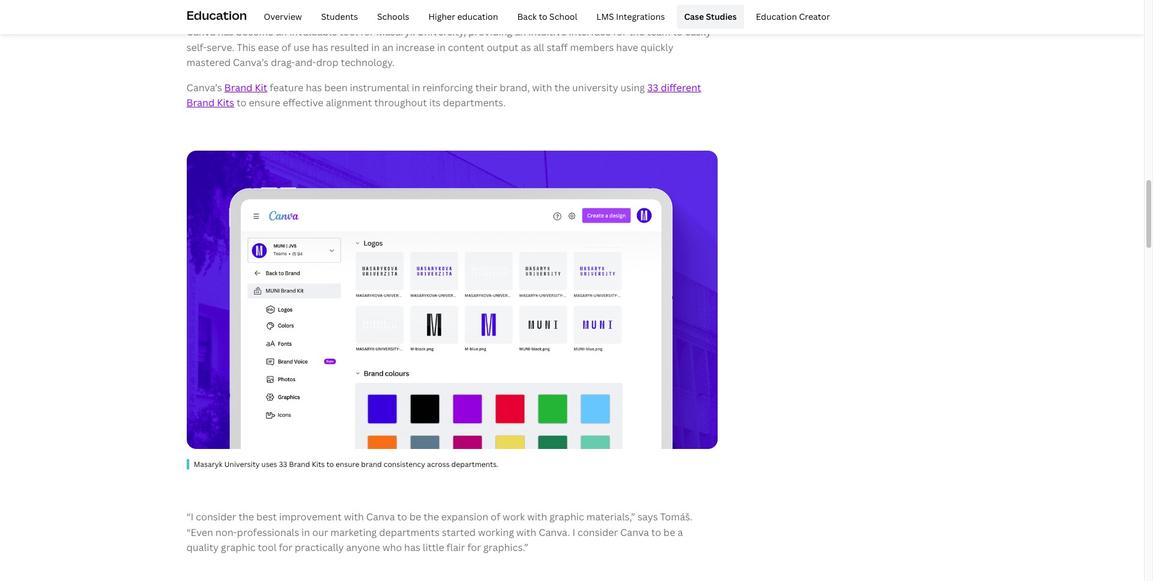 Task type: vqa. For each thing, say whether or not it's contained in the screenshot.
All Filters button
no



Task type: describe. For each thing, give the bounding box(es) containing it.
brand,
[[500, 81, 530, 94]]

feature
[[270, 81, 304, 94]]

back to school link
[[510, 5, 585, 29]]

back to school
[[518, 11, 578, 22]]

1 vertical spatial 33
[[279, 460, 287, 470]]

in up throughout
[[412, 81, 420, 94]]

using
[[621, 81, 645, 94]]

university
[[224, 460, 260, 470]]

has up effective
[[306, 81, 322, 94]]

2 horizontal spatial canva
[[621, 526, 649, 540]]

for up have
[[613, 25, 627, 38]]

university,
[[417, 25, 466, 38]]

working
[[478, 526, 514, 540]]

studies
[[706, 11, 737, 22]]

i
[[573, 526, 576, 540]]

interface
[[569, 25, 611, 38]]

brand
[[361, 460, 382, 470]]

overview link
[[257, 5, 309, 29]]

education creator
[[756, 11, 830, 22]]

lms
[[597, 11, 614, 22]]

1 horizontal spatial an
[[382, 41, 394, 54]]

the left university
[[555, 81, 570, 94]]

in up technology.
[[371, 41, 380, 54]]

in down university,
[[437, 41, 446, 54]]

providing
[[469, 25, 513, 38]]

brand inside 33 different brand kits
[[187, 96, 215, 110]]

output
[[487, 41, 519, 54]]

to left brand at the bottom left of page
[[327, 460, 334, 470]]

technology.
[[341, 56, 395, 69]]

0 horizontal spatial an
[[276, 25, 287, 38]]

education creator link
[[749, 5, 838, 29]]

who
[[383, 542, 402, 555]]

started
[[442, 526, 476, 540]]

0 vertical spatial departments.
[[443, 96, 506, 110]]

canva inside canva has become an invaluable tool for masaryk university, providing an intuitive interface for the team to easily self-serve. this ease of use has resulted in an increase in content output as all staff members have quickly mastered canva's drag-and-drop technology.
[[187, 25, 215, 38]]

33 inside 33 different brand kits
[[648, 81, 659, 94]]

consistency
[[384, 460, 425, 470]]

with up canva. at the left of page
[[528, 511, 547, 524]]

with right brand,
[[532, 81, 552, 94]]

content
[[448, 41, 485, 54]]

back
[[518, 11, 537, 22]]

menu bar containing overview
[[252, 5, 838, 29]]

1 horizontal spatial consider
[[578, 526, 618, 540]]

graphics."
[[484, 542, 529, 555]]

professionals
[[237, 526, 299, 540]]

serve.
[[207, 41, 235, 54]]

tomáš.
[[661, 511, 693, 524]]

the left best
[[239, 511, 254, 524]]

flair
[[447, 542, 465, 555]]

1 vertical spatial canva
[[366, 511, 395, 524]]

different
[[661, 81, 702, 94]]

canva's brand kit feature has been instrumental in reinforcing their brand, with the university using
[[187, 81, 648, 94]]

for right flair
[[468, 542, 481, 555]]

members
[[570, 41, 614, 54]]

"i consider the best improvement with canva to be the expansion of work with graphic materials," says tomáš. "even non-professionals in our marketing departments started working with canva. i consider canva to be a quality graphic tool for practically anyone who has little flair for graphics."
[[187, 511, 693, 555]]

schools link
[[370, 5, 417, 29]]

education
[[458, 11, 498, 22]]

"even
[[187, 526, 213, 540]]

with down 'work'
[[517, 526, 537, 540]]

become
[[236, 25, 274, 38]]

to right back
[[539, 11, 548, 22]]

of inside canva has become an invaluable tool for masaryk university, providing an intuitive interface for the team to easily self-serve. this ease of use has resulted in an increase in content output as all staff members have quickly mastered canva's drag-and-drop technology.
[[282, 41, 291, 54]]

lms integrations
[[597, 11, 665, 22]]

schools
[[377, 11, 409, 22]]

quickly
[[641, 41, 674, 54]]

to ensure effective alignment throughout its departments.
[[234, 96, 506, 110]]

has inside "i consider the best improvement with canva to be the expansion of work with graphic materials," says tomáš. "even non-professionals in our marketing departments started working with canva. i consider canva to be a quality graphic tool for practically anyone who has little flair for graphics."
[[404, 542, 421, 555]]

to inside canva has become an invaluable tool for masaryk university, providing an intuitive interface for the team to easily self-serve. this ease of use has resulted in an increase in content output as all staff members have quickly mastered canva's drag-and-drop technology.
[[673, 25, 683, 38]]

all
[[534, 41, 545, 54]]

intuitive
[[529, 25, 567, 38]]

have
[[616, 41, 639, 54]]

expansion
[[442, 511, 489, 524]]

this
[[237, 41, 256, 54]]

their
[[476, 81, 498, 94]]

case studies link
[[677, 5, 744, 29]]

33 different brand kits link
[[187, 81, 702, 110]]

1 vertical spatial departments.
[[452, 460, 499, 470]]

staff
[[547, 41, 568, 54]]

higher education link
[[421, 5, 506, 29]]

"i
[[187, 511, 194, 524]]

1 horizontal spatial be
[[664, 526, 676, 540]]

our
[[312, 526, 328, 540]]

quality
[[187, 542, 219, 555]]

to down the says
[[652, 526, 662, 540]]

throughout
[[374, 96, 427, 110]]

0 vertical spatial graphic
[[550, 511, 584, 524]]

easily
[[685, 25, 712, 38]]

higher
[[429, 11, 456, 22]]

its
[[429, 96, 441, 110]]

kit
[[255, 81, 267, 94]]

to down brand kit link at the left top of the page
[[237, 96, 247, 110]]

invaluable
[[290, 25, 337, 38]]

departments
[[379, 526, 440, 540]]



Task type: locate. For each thing, give the bounding box(es) containing it.
1 vertical spatial kits
[[312, 460, 325, 470]]

higher education
[[429, 11, 498, 22]]

of left use
[[282, 41, 291, 54]]

tool
[[340, 25, 358, 38], [258, 542, 277, 555]]

consider down materials,"
[[578, 526, 618, 540]]

with
[[532, 81, 552, 94], [344, 511, 364, 524], [528, 511, 547, 524], [517, 526, 537, 540]]

increase
[[396, 41, 435, 54]]

of
[[282, 41, 291, 54], [491, 511, 501, 524]]

masaryk inside canva has become an invaluable tool for masaryk university, providing an intuitive interface for the team to easily self-serve. this ease of use has resulted in an increase in content output as all staff members have quickly mastered canva's drag-and-drop technology.
[[376, 25, 415, 38]]

integrations
[[616, 11, 665, 22]]

resulted
[[331, 41, 369, 54]]

canva's inside canva has become an invaluable tool for masaryk university, providing an intuitive interface for the team to easily self-serve. this ease of use has resulted in an increase in content output as all staff members have quickly mastered canva's drag-and-drop technology.
[[233, 56, 269, 69]]

and-
[[295, 56, 316, 69]]

alignment
[[326, 96, 372, 110]]

an down overview
[[276, 25, 287, 38]]

graphic down non- on the bottom left
[[221, 542, 256, 555]]

masaryk left university
[[194, 460, 223, 470]]

tool inside "i consider the best improvement with canva to be the expansion of work with graphic materials," says tomáš. "even non-professionals in our marketing departments started working with canva. i consider canva to be a quality graphic tool for practically anyone who has little flair for graphics."
[[258, 542, 277, 555]]

to right team
[[673, 25, 683, 38]]

materials,"
[[587, 511, 636, 524]]

the
[[629, 25, 645, 38], [555, 81, 570, 94], [239, 511, 254, 524], [424, 511, 439, 524]]

graphic up the i
[[550, 511, 584, 524]]

1 vertical spatial be
[[664, 526, 676, 540]]

reinforcing
[[423, 81, 473, 94]]

0 vertical spatial canva
[[187, 25, 215, 38]]

education left creator
[[756, 11, 797, 22]]

team
[[647, 25, 671, 38]]

33 right using
[[648, 81, 659, 94]]

to up departments
[[397, 511, 407, 524]]

0 horizontal spatial be
[[410, 511, 421, 524]]

case
[[684, 11, 704, 22]]

masaryk down schools
[[376, 25, 415, 38]]

non-
[[216, 526, 237, 540]]

brand kit link
[[224, 81, 267, 94]]

departments. right across
[[452, 460, 499, 470]]

work
[[503, 511, 525, 524]]

0 horizontal spatial education
[[187, 7, 247, 23]]

students link
[[314, 5, 365, 29]]

33 right uses
[[279, 460, 287, 470]]

1 horizontal spatial canva's
[[233, 56, 269, 69]]

of up 'working'
[[491, 511, 501, 524]]

1 horizontal spatial 33
[[648, 81, 659, 94]]

1 vertical spatial ensure
[[336, 460, 360, 470]]

university
[[573, 81, 619, 94]]

masaryk
[[376, 25, 415, 38], [194, 460, 223, 470]]

33 different brand kits
[[187, 81, 702, 110]]

of inside "i consider the best improvement with canva to be the expansion of work with graphic materials," says tomáš. "even non-professionals in our marketing departments started working with canva. i consider canva to be a quality graphic tool for practically anyone who has little flair for graphics."
[[491, 511, 501, 524]]

little
[[423, 542, 444, 555]]

brand left kit in the top left of the page
[[224, 81, 253, 94]]

canva's down this
[[233, 56, 269, 69]]

tool down professionals
[[258, 542, 277, 555]]

has
[[218, 25, 234, 38], [312, 41, 328, 54], [306, 81, 322, 94], [404, 542, 421, 555]]

in left "our"
[[302, 526, 310, 540]]

case studies
[[684, 11, 737, 22]]

menu bar
[[252, 5, 838, 29]]

tool up resulted
[[340, 25, 358, 38]]

kits right uses
[[312, 460, 325, 470]]

2 vertical spatial canva
[[621, 526, 649, 540]]

the inside canva has become an invaluable tool for masaryk university, providing an intuitive interface for the team to easily self-serve. this ease of use has resulted in an increase in content output as all staff members have quickly mastered canva's drag-and-drop technology.
[[629, 25, 645, 38]]

says
[[638, 511, 658, 524]]

ease
[[258, 41, 279, 54]]

an
[[276, 25, 287, 38], [515, 25, 526, 38], [382, 41, 394, 54]]

tool inside canva has become an invaluable tool for masaryk university, providing an intuitive interface for the team to easily self-serve. this ease of use has resulted in an increase in content output as all staff members have quickly mastered canva's drag-and-drop technology.
[[340, 25, 358, 38]]

0 horizontal spatial canva's
[[187, 81, 222, 94]]

1 horizontal spatial kits
[[312, 460, 325, 470]]

1 horizontal spatial canva
[[366, 511, 395, 524]]

marketing
[[331, 526, 377, 540]]

0 vertical spatial be
[[410, 511, 421, 524]]

consider up non- on the bottom left
[[196, 511, 236, 524]]

0 horizontal spatial brand
[[187, 96, 215, 110]]

brand right uses
[[289, 460, 310, 470]]

for up resulted
[[360, 25, 374, 38]]

an up as
[[515, 25, 526, 38]]

masaryk university uses 33 brand kits to ensure brand consistency across departments.
[[194, 460, 499, 470]]

has down departments
[[404, 542, 421, 555]]

mastered
[[187, 56, 231, 69]]

0 horizontal spatial kits
[[217, 96, 234, 110]]

1 horizontal spatial graphic
[[550, 511, 584, 524]]

lms integrations link
[[590, 5, 672, 29]]

0 vertical spatial kits
[[217, 96, 234, 110]]

be up departments
[[410, 511, 421, 524]]

kits
[[217, 96, 234, 110], [312, 460, 325, 470]]

departments. down their
[[443, 96, 506, 110]]

canva's
[[233, 56, 269, 69], [187, 81, 222, 94]]

0 vertical spatial brand
[[224, 81, 253, 94]]

graphic
[[550, 511, 584, 524], [221, 542, 256, 555]]

brand
[[224, 81, 253, 94], [187, 96, 215, 110], [289, 460, 310, 470]]

0 vertical spatial ensure
[[249, 96, 281, 110]]

a
[[678, 526, 683, 540]]

education for education creator
[[756, 11, 797, 22]]

ensure
[[249, 96, 281, 110], [336, 460, 360, 470]]

0 horizontal spatial consider
[[196, 511, 236, 524]]

self-
[[187, 41, 207, 54]]

0 horizontal spatial graphic
[[221, 542, 256, 555]]

canva up marketing
[[366, 511, 395, 524]]

ensure left brand at the bottom left of page
[[336, 460, 360, 470]]

1 vertical spatial brand
[[187, 96, 215, 110]]

has down the invaluable on the top left
[[312, 41, 328, 54]]

education up the serve. on the top of the page
[[187, 7, 247, 23]]

brand down mastered
[[187, 96, 215, 110]]

canva up self-
[[187, 25, 215, 38]]

canva down the says
[[621, 526, 649, 540]]

1 horizontal spatial ensure
[[336, 460, 360, 470]]

effective
[[283, 96, 324, 110]]

0 horizontal spatial ensure
[[249, 96, 281, 110]]

1 horizontal spatial education
[[756, 11, 797, 22]]

education for education
[[187, 7, 247, 23]]

best
[[256, 511, 277, 524]]

0 vertical spatial canva's
[[233, 56, 269, 69]]

the down integrations
[[629, 25, 645, 38]]

drag-
[[271, 56, 295, 69]]

0 horizontal spatial of
[[282, 41, 291, 54]]

consider
[[196, 511, 236, 524], [578, 526, 618, 540]]

school
[[550, 11, 578, 22]]

0 horizontal spatial tool
[[258, 542, 277, 555]]

students
[[321, 11, 358, 22]]

be
[[410, 511, 421, 524], [664, 526, 676, 540]]

anyone
[[346, 542, 380, 555]]

1 vertical spatial tool
[[258, 542, 277, 555]]

canva has become an invaluable tool for masaryk university, providing an intuitive interface for the team to easily self-serve. this ease of use has resulted in an increase in content output as all staff members have quickly mastered canva's drag-and-drop technology.
[[187, 25, 712, 69]]

1 vertical spatial of
[[491, 511, 501, 524]]

1 vertical spatial masaryk
[[194, 460, 223, 470]]

33
[[648, 81, 659, 94], [279, 460, 287, 470]]

canva's down mastered
[[187, 81, 222, 94]]

ensure down kit in the top left of the page
[[249, 96, 281, 110]]

1 horizontal spatial of
[[491, 511, 501, 524]]

2 vertical spatial brand
[[289, 460, 310, 470]]

creator
[[799, 11, 830, 22]]

with up marketing
[[344, 511, 364, 524]]

an up technology.
[[382, 41, 394, 54]]

has up the serve. on the top of the page
[[218, 25, 234, 38]]

use
[[294, 41, 310, 54]]

across
[[427, 460, 450, 470]]

practically
[[295, 542, 344, 555]]

kits down brand kit link at the left top of the page
[[217, 96, 234, 110]]

2 horizontal spatial an
[[515, 25, 526, 38]]

in
[[371, 41, 380, 54], [437, 41, 446, 54], [412, 81, 420, 94], [302, 526, 310, 540]]

2 horizontal spatial brand
[[289, 460, 310, 470]]

be left a
[[664, 526, 676, 540]]

as
[[521, 41, 531, 54]]

0 horizontal spatial 33
[[279, 460, 287, 470]]

been
[[324, 81, 348, 94]]

1 vertical spatial canva's
[[187, 81, 222, 94]]

for down professionals
[[279, 542, 293, 555]]

0 vertical spatial consider
[[196, 511, 236, 524]]

in inside "i consider the best improvement with canva to be the expansion of work with graphic materials," says tomáš. "even non-professionals in our marketing departments started working with canva. i consider canva to be a quality graphic tool for practically anyone who has little flair for graphics."
[[302, 526, 310, 540]]

canva.
[[539, 526, 570, 540]]

to
[[539, 11, 548, 22], [673, 25, 683, 38], [237, 96, 247, 110], [327, 460, 334, 470], [397, 511, 407, 524], [652, 526, 662, 540]]

0 horizontal spatial canva
[[187, 25, 215, 38]]

1 vertical spatial graphic
[[221, 542, 256, 555]]

0 horizontal spatial masaryk
[[194, 460, 223, 470]]

0 vertical spatial of
[[282, 41, 291, 54]]

0 vertical spatial 33
[[648, 81, 659, 94]]

0 vertical spatial masaryk
[[376, 25, 415, 38]]

drop
[[316, 56, 339, 69]]

instrumental
[[350, 81, 410, 94]]

the up departments
[[424, 511, 439, 524]]

kits inside 33 different brand kits
[[217, 96, 234, 110]]

1 vertical spatial consider
[[578, 526, 618, 540]]

1 horizontal spatial masaryk
[[376, 25, 415, 38]]

overview
[[264, 11, 302, 22]]

0 vertical spatial tool
[[340, 25, 358, 38]]

1 horizontal spatial tool
[[340, 25, 358, 38]]

1 horizontal spatial brand
[[224, 81, 253, 94]]



